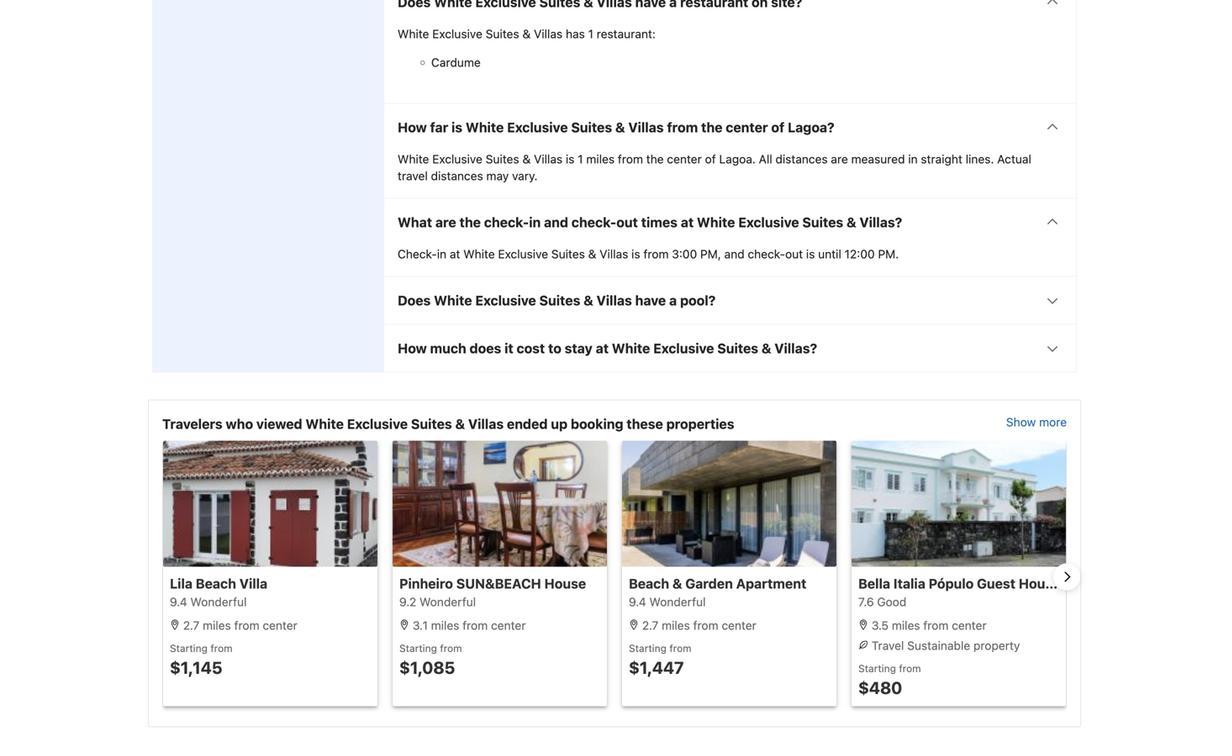 Task type: locate. For each thing, give the bounding box(es) containing it.
2.7 up starting from $1,145
[[183, 619, 199, 633]]

how left much
[[398, 341, 427, 357]]

1 horizontal spatial 2.7 miles from center
[[639, 619, 756, 633]]

villas up "white exclusive suites & villas is 1 miles from the center of lagoa. all distances are measured in straight lines. actual travel distances may vary." on the top of page
[[628, 120, 664, 136]]

are inside "white exclusive suites & villas is 1 miles from the center of lagoa. all distances are measured in straight lines. actual travel distances may vary."
[[831, 152, 848, 166]]

3.1
[[413, 619, 428, 633]]

out left until
[[785, 247, 803, 261]]

2 vertical spatial in
[[437, 247, 446, 261]]

villas left have
[[597, 293, 632, 309]]

9.4 wonderful down lila
[[170, 595, 247, 609]]

1 down the how far is white exclusive suites & villas from the center of lagoa?
[[578, 152, 583, 166]]

1 horizontal spatial beach
[[629, 576, 669, 592]]

miles up the starting from $1,447
[[662, 619, 690, 633]]

villas? down does white exclusive suites & villas have a pool? dropdown button
[[774, 341, 817, 357]]

in inside "white exclusive suites & villas is 1 miles from the center of lagoa. all distances are measured in straight lines. actual travel distances may vary."
[[908, 152, 918, 166]]

at
[[681, 215, 694, 231], [450, 247, 460, 261], [596, 341, 609, 357]]

region
[[149, 441, 1080, 713]]

at inside "dropdown button"
[[596, 341, 609, 357]]

of left lagoa?
[[771, 120, 784, 136]]

distances down lagoa?
[[775, 152, 828, 166]]

from up $1,145
[[210, 643, 233, 655]]

house inside pinheiro sun&beach house 9.2 wonderful
[[544, 576, 586, 592]]

1 vertical spatial how
[[398, 341, 427, 357]]

beach right lila
[[196, 576, 236, 592]]

garden
[[685, 576, 733, 592]]

miles inside "white exclusive suites & villas is 1 miles from the center of lagoa. all distances are measured in straight lines. actual travel distances may vary."
[[586, 152, 615, 166]]

and up "does white exclusive suites & villas have a pool?"
[[544, 215, 568, 231]]

miles for $1,447
[[662, 619, 690, 633]]

2 beach from the left
[[629, 576, 669, 592]]

2 vertical spatial the
[[459, 215, 481, 231]]

1 vertical spatial in
[[529, 215, 541, 231]]

miles down lila beach villa 9.4 wonderful
[[203, 619, 231, 633]]

beach inside the beach & garden apartment 9.4 wonderful
[[629, 576, 669, 592]]

house right guest
[[1019, 576, 1060, 592]]

are
[[831, 152, 848, 166], [435, 215, 456, 231]]

starting from $480
[[858, 663, 921, 698]]

1
[[588, 27, 593, 41], [578, 152, 583, 166]]

miles for $1,085
[[431, 619, 459, 633]]

white exclusive suites & villas is 1 miles from the center of lagoa. all distances are measured in straight lines. actual travel distances may vary.
[[398, 152, 1031, 183]]

1 horizontal spatial villas?
[[859, 215, 902, 231]]

miles down the how far is white exclusive suites & villas from the center of lagoa?
[[586, 152, 615, 166]]

from down the how far is white exclusive suites & villas from the center of lagoa?
[[618, 152, 643, 166]]

1 vertical spatial are
[[435, 215, 456, 231]]

region containing $1,145
[[149, 441, 1080, 713]]

9.4 wonderful down garden
[[629, 595, 706, 609]]

villas up vary.
[[534, 152, 563, 166]]

villas left ended
[[468, 416, 504, 432]]

beach left garden
[[629, 576, 669, 592]]

starting inside starting from $1,145
[[170, 643, 208, 655]]

1 horizontal spatial distances
[[775, 152, 828, 166]]

from down the beach & garden apartment 9.4 wonderful
[[693, 619, 718, 633]]

0 vertical spatial distances
[[775, 152, 828, 166]]

distances
[[775, 152, 828, 166], [431, 169, 483, 183]]

0 horizontal spatial house
[[544, 576, 586, 592]]

the down the how far is white exclusive suites & villas from the center of lagoa?
[[646, 152, 664, 166]]

is down what are the check-in and check-out times at white exclusive suites & villas?
[[631, 247, 640, 261]]

1 vertical spatial out
[[785, 247, 803, 261]]

$480
[[858, 678, 902, 698]]

0 vertical spatial how
[[398, 120, 427, 136]]

of inside how far is white exclusive suites & villas from the center of lagoa? dropdown button
[[771, 120, 784, 136]]

2 how from the top
[[398, 341, 427, 357]]

how
[[398, 120, 427, 136], [398, 341, 427, 357]]

center for pinheiro sun&beach house
[[491, 619, 526, 633]]

at right times
[[681, 215, 694, 231]]

how for how much does it cost to stay at white exclusive suites & villas?
[[398, 341, 427, 357]]

guest
[[977, 576, 1015, 592]]

0 horizontal spatial villas?
[[774, 341, 817, 357]]

accordion control element
[[383, 0, 1077, 373]]

house
[[544, 576, 586, 592], [1019, 576, 1060, 592]]

0 horizontal spatial 1
[[578, 152, 583, 166]]

the right "what"
[[459, 215, 481, 231]]

2.7 miles from center for $1,145
[[180, 619, 297, 633]]

1 vertical spatial villas?
[[774, 341, 817, 357]]

0 horizontal spatial beach
[[196, 576, 236, 592]]

0 horizontal spatial at
[[450, 247, 460, 261]]

center for lila beach villa
[[263, 619, 297, 633]]

1 horizontal spatial 9.4 wonderful
[[629, 595, 706, 609]]

0 horizontal spatial out
[[616, 215, 638, 231]]

white inside how much does it cost to stay at white exclusive suites & villas? "dropdown button"
[[612, 341, 650, 357]]

center down pinheiro sun&beach house 9.2 wonderful
[[491, 619, 526, 633]]

from up "white exclusive suites & villas is 1 miles from the center of lagoa. all distances are measured in straight lines. actual travel distances may vary." on the top of page
[[667, 120, 698, 136]]

2 vertical spatial at
[[596, 341, 609, 357]]

&
[[522, 27, 531, 41], [615, 120, 625, 136], [522, 152, 531, 166], [847, 215, 856, 231], [588, 247, 596, 261], [584, 293, 593, 309], [762, 341, 771, 357], [455, 416, 465, 432], [672, 576, 682, 592]]

2 9.4 wonderful from the left
[[629, 595, 706, 609]]

from down 3.1 miles from center
[[440, 643, 462, 655]]

1 beach from the left
[[196, 576, 236, 592]]

from down pinheiro sun&beach house 9.2 wonderful
[[463, 619, 488, 633]]

until
[[818, 247, 841, 261]]

sustainable
[[907, 639, 970, 653]]

2 horizontal spatial the
[[701, 120, 723, 136]]

starting up $1,085
[[399, 643, 437, 655]]

starting
[[170, 643, 208, 655], [399, 643, 437, 655], [629, 643, 667, 655], [858, 663, 896, 675]]

0 vertical spatial villas?
[[859, 215, 902, 231]]

check-
[[484, 215, 529, 231], [571, 215, 616, 231], [748, 247, 785, 261]]

of for lagoa?
[[771, 120, 784, 136]]

from up $1,447
[[669, 643, 692, 655]]

beach inside lila beach villa 9.4 wonderful
[[196, 576, 236, 592]]

0 horizontal spatial are
[[435, 215, 456, 231]]

1 horizontal spatial 2.7
[[642, 619, 658, 633]]

0 vertical spatial 1
[[588, 27, 593, 41]]

of left lagoa.
[[705, 152, 716, 166]]

12:00 pm.
[[845, 247, 899, 261]]

0 vertical spatial are
[[831, 152, 848, 166]]

of inside "white exclusive suites & villas is 1 miles from the center of lagoa. all distances are measured in straight lines. actual travel distances may vary."
[[705, 152, 716, 166]]

to
[[548, 341, 561, 357]]

are right "what"
[[435, 215, 456, 231]]

is inside "white exclusive suites & villas is 1 miles from the center of lagoa. all distances are measured in straight lines. actual travel distances may vary."
[[566, 152, 575, 166]]

1 horizontal spatial 1
[[588, 27, 593, 41]]

suites
[[486, 27, 519, 41], [571, 120, 612, 136], [486, 152, 519, 166], [802, 215, 843, 231], [551, 247, 585, 261], [539, 293, 580, 309], [717, 341, 758, 357], [411, 416, 452, 432]]

check- up check-in at white exclusive suites & villas is from 3:00 pm, and check-out is until 12:00 pm.
[[571, 215, 616, 231]]

& inside "dropdown button"
[[762, 341, 771, 357]]

more
[[1039, 415, 1067, 429]]

is down the how far is white exclusive suites & villas from the center of lagoa?
[[566, 152, 575, 166]]

2 2.7 miles from center from the left
[[639, 619, 756, 633]]

2.7 miles from center
[[180, 619, 297, 633], [639, 619, 756, 633]]

suites inside "white exclusive suites & villas is 1 miles from the center of lagoa. all distances are measured in straight lines. actual travel distances may vary."
[[486, 152, 519, 166]]

0 vertical spatial the
[[701, 120, 723, 136]]

0 horizontal spatial in
[[437, 247, 446, 261]]

are left measured
[[831, 152, 848, 166]]

beach
[[196, 576, 236, 592], [629, 576, 669, 592]]

1 2.7 from the left
[[183, 619, 199, 633]]

1 how from the top
[[398, 120, 427, 136]]

villas down what are the check-in and check-out times at white exclusive suites & villas?
[[600, 247, 628, 261]]

center left lagoa.
[[667, 152, 702, 166]]

may
[[486, 169, 509, 183]]

have
[[635, 293, 666, 309]]

2.7 miles from center down the beach & garden apartment 9.4 wonderful
[[639, 619, 756, 633]]

white
[[398, 27, 429, 41], [466, 120, 504, 136], [398, 152, 429, 166], [697, 215, 735, 231], [463, 247, 495, 261], [434, 293, 472, 309], [612, 341, 650, 357], [306, 416, 344, 432]]

1 horizontal spatial of
[[771, 120, 784, 136]]

of
[[771, 120, 784, 136], [705, 152, 716, 166]]

1 horizontal spatial check-
[[571, 215, 616, 231]]

1 horizontal spatial are
[[831, 152, 848, 166]]

0 vertical spatial of
[[771, 120, 784, 136]]

starting inside starting from $1,085
[[399, 643, 437, 655]]

0 vertical spatial in
[[908, 152, 918, 166]]

1 horizontal spatial in
[[529, 215, 541, 231]]

check- down what are the check-in and check-out times at white exclusive suites & villas? dropdown button
[[748, 247, 785, 261]]

at right check-
[[450, 247, 460, 261]]

and down what are the check-in and check-out times at white exclusive suites & villas? dropdown button
[[724, 247, 745, 261]]

3:00 pm,
[[672, 247, 721, 261]]

white inside does white exclusive suites & villas have a pool? dropdown button
[[434, 293, 472, 309]]

1 vertical spatial 1
[[578, 152, 583, 166]]

out left times
[[616, 215, 638, 231]]

from inside starting from $1,145
[[210, 643, 233, 655]]

0 vertical spatial at
[[681, 215, 694, 231]]

suites inside "dropdown button"
[[717, 341, 758, 357]]

the inside "white exclusive suites & villas is 1 miles from the center of lagoa. all distances are measured in straight lines. actual travel distances may vary."
[[646, 152, 664, 166]]

miles
[[586, 152, 615, 166], [203, 619, 231, 633], [431, 619, 459, 633], [662, 619, 690, 633], [892, 619, 920, 633]]

1 9.4 wonderful from the left
[[170, 595, 247, 609]]

1 vertical spatial at
[[450, 247, 460, 261]]

straight
[[921, 152, 962, 166]]

from down travel
[[899, 663, 921, 675]]

from down times
[[643, 247, 669, 261]]

1 2.7 miles from center from the left
[[180, 619, 297, 633]]

how inside dropdown button
[[398, 120, 427, 136]]

0 horizontal spatial 2.7 miles from center
[[180, 619, 297, 633]]

how much does it cost to stay at white exclusive suites & villas?
[[398, 341, 817, 357]]

9.4 wonderful inside the beach & garden apartment 9.4 wonderful
[[629, 595, 706, 609]]

0 horizontal spatial 2.7
[[183, 619, 199, 633]]

1 right has
[[588, 27, 593, 41]]

center up lagoa.
[[726, 120, 768, 136]]

2 horizontal spatial in
[[908, 152, 918, 166]]

0 horizontal spatial and
[[544, 215, 568, 231]]

has
[[566, 27, 585, 41]]

starting inside starting from $480
[[858, 663, 896, 675]]

starting up $480
[[858, 663, 896, 675]]

2.7 for $1,145
[[183, 619, 199, 633]]

center down the beach & garden apartment 9.4 wonderful
[[722, 619, 756, 633]]

1 house from the left
[[544, 576, 586, 592]]

how left far at the top left of the page
[[398, 120, 427, 136]]

in
[[908, 152, 918, 166], [529, 215, 541, 231], [437, 247, 446, 261]]

check-
[[398, 247, 437, 261]]

2 horizontal spatial check-
[[748, 247, 785, 261]]

center up travel sustainable property
[[952, 619, 987, 633]]

center down villa
[[263, 619, 297, 633]]

what are the check-in and check-out times at white exclusive suites & villas? button
[[384, 199, 1076, 246]]

distances left may
[[431, 169, 483, 183]]

is right far at the top left of the page
[[451, 120, 462, 136]]

1 vertical spatial of
[[705, 152, 716, 166]]

properties
[[666, 416, 734, 432]]

in inside dropdown button
[[529, 215, 541, 231]]

center inside dropdown button
[[726, 120, 768, 136]]

1 horizontal spatial house
[[1019, 576, 1060, 592]]

1 for restaurant:
[[588, 27, 593, 41]]

0 vertical spatial out
[[616, 215, 638, 231]]

starting inside the starting from $1,447
[[629, 643, 667, 655]]

1 inside "white exclusive suites & villas is 1 miles from the center of lagoa. all distances are measured in straight lines. actual travel distances may vary."
[[578, 152, 583, 166]]

travel
[[398, 169, 428, 183]]

travelers
[[162, 416, 222, 432]]

at right stay
[[596, 341, 609, 357]]

2.7 miles from center down lila beach villa 9.4 wonderful
[[180, 619, 297, 633]]

exclusive inside "dropdown button"
[[653, 341, 714, 357]]

starting up $1,447
[[629, 643, 667, 655]]

exclusive
[[432, 27, 482, 41], [507, 120, 568, 136], [432, 152, 482, 166], [738, 215, 799, 231], [498, 247, 548, 261], [475, 293, 536, 309], [653, 341, 714, 357], [347, 416, 408, 432]]

how far is white exclusive suites & villas from the center of lagoa?
[[398, 120, 835, 136]]

cardume
[[431, 56, 481, 70]]

cost
[[517, 341, 545, 357]]

does
[[398, 293, 431, 309]]

$1,085
[[399, 658, 455, 678]]

check- down may
[[484, 215, 529, 231]]

1 vertical spatial the
[[646, 152, 664, 166]]

0 horizontal spatial of
[[705, 152, 716, 166]]

the up "white exclusive suites & villas is 1 miles from the center of lagoa. all distances are measured in straight lines. actual travel distances may vary." on the top of page
[[701, 120, 723, 136]]

1 horizontal spatial and
[[724, 247, 745, 261]]

1 horizontal spatial at
[[596, 341, 609, 357]]

miles down '9.2 wonderful'
[[431, 619, 459, 633]]

these
[[627, 416, 663, 432]]

the
[[701, 120, 723, 136], [646, 152, 664, 166], [459, 215, 481, 231]]

2 horizontal spatial at
[[681, 215, 694, 231]]

ended
[[507, 416, 548, 432]]

how far is white exclusive suites & villas from the center of lagoa? button
[[384, 104, 1076, 151]]

starting up $1,145
[[170, 643, 208, 655]]

lila
[[170, 576, 193, 592]]

1 vertical spatial distances
[[431, 169, 483, 183]]

house right sun&beach
[[544, 576, 586, 592]]

9.4 wonderful
[[170, 595, 247, 609], [629, 595, 706, 609]]

starting for $480
[[858, 663, 896, 675]]

1 horizontal spatial the
[[646, 152, 664, 166]]

villas? up 12:00 pm.
[[859, 215, 902, 231]]

out
[[616, 215, 638, 231], [785, 247, 803, 261]]

are inside what are the check-in and check-out times at white exclusive suites & villas? dropdown button
[[435, 215, 456, 231]]

from inside "white exclusive suites & villas is 1 miles from the center of lagoa. all distances are measured in straight lines. actual travel distances may vary."
[[618, 152, 643, 166]]

0 vertical spatial and
[[544, 215, 568, 231]]

white exclusive suites & villas has 1 restaurant:
[[398, 27, 656, 41]]

show more
[[1006, 415, 1067, 429]]

villas?
[[859, 215, 902, 231], [774, 341, 817, 357]]

sun&beach
[[456, 576, 541, 592]]

how inside "dropdown button"
[[398, 341, 427, 357]]

2.7 up the starting from $1,447
[[642, 619, 658, 633]]

0 horizontal spatial 9.4 wonderful
[[170, 595, 247, 609]]

& inside the beach & garden apartment 9.4 wonderful
[[672, 576, 682, 592]]

2 2.7 from the left
[[642, 619, 658, 633]]

apartment
[[736, 576, 806, 592]]

2 house from the left
[[1019, 576, 1060, 592]]

2.7 for $1,447
[[642, 619, 658, 633]]

is
[[451, 120, 462, 136], [566, 152, 575, 166], [631, 247, 640, 261], [806, 247, 815, 261]]

white inside what are the check-in and check-out times at white exclusive suites & villas? dropdown button
[[697, 215, 735, 231]]

check-in at white exclusive suites & villas is from 3:00 pm, and check-out is until 12:00 pm.
[[398, 247, 899, 261]]



Task type: vqa. For each thing, say whether or not it's contained in the screenshot.
Starting from $1,447
yes



Task type: describe. For each thing, give the bounding box(es) containing it.
3.5 miles from center
[[868, 619, 987, 633]]

all
[[759, 152, 772, 166]]

center for bella italia pópulo guest house
[[952, 619, 987, 633]]

bella
[[858, 576, 890, 592]]

0 horizontal spatial check-
[[484, 215, 529, 231]]

measured
[[851, 152, 905, 166]]

is left until
[[806, 247, 815, 261]]

lagoa?
[[788, 120, 835, 136]]

villas? inside dropdown button
[[859, 215, 902, 231]]

restaurant:
[[597, 27, 656, 41]]

center for beach & garden apartment
[[722, 619, 756, 633]]

the for miles
[[646, 152, 664, 166]]

far
[[430, 120, 448, 136]]

up
[[551, 416, 567, 432]]

pinheiro
[[399, 576, 453, 592]]

from inside how far is white exclusive suites & villas from the center of lagoa? dropdown button
[[667, 120, 698, 136]]

does white exclusive suites & villas have a pool? button
[[384, 277, 1076, 324]]

starting for $1,145
[[170, 643, 208, 655]]

& inside "white exclusive suites & villas is 1 miles from the center of lagoa. all distances are measured in straight lines. actual travel distances may vary."
[[522, 152, 531, 166]]

does white exclusive suites & villas have a pool?
[[398, 293, 716, 309]]

from down villa
[[234, 619, 259, 633]]

the for villas
[[701, 120, 723, 136]]

travelers who viewed white exclusive suites & villas ended up booking these properties
[[162, 416, 734, 432]]

travel
[[872, 639, 904, 653]]

from up sustainable
[[923, 619, 949, 633]]

at inside dropdown button
[[681, 215, 694, 231]]

1 horizontal spatial out
[[785, 247, 803, 261]]

is inside dropdown button
[[451, 120, 462, 136]]

2.7 miles from center for $1,447
[[639, 619, 756, 633]]

property
[[973, 639, 1020, 653]]

viewed
[[256, 416, 302, 432]]

miles for $1,145
[[203, 619, 231, 633]]

3.5
[[872, 619, 889, 633]]

a
[[669, 293, 677, 309]]

show more link
[[1006, 414, 1067, 434]]

0 horizontal spatial distances
[[431, 169, 483, 183]]

italia
[[893, 576, 925, 592]]

starting for $1,085
[[399, 643, 437, 655]]

$1,145
[[170, 658, 222, 678]]

exclusive inside "white exclusive suites & villas is 1 miles from the center of lagoa. all distances are measured in straight lines. actual travel distances may vary."
[[432, 152, 482, 166]]

pinheiro sun&beach house 9.2 wonderful
[[399, 576, 586, 609]]

bella italia pópulo guest house 7.6 good
[[858, 576, 1060, 609]]

beach & garden apartment 9.4 wonderful
[[629, 576, 806, 609]]

center inside "white exclusive suites & villas is 1 miles from the center of lagoa. all distances are measured in straight lines. actual travel distances may vary."
[[667, 152, 702, 166]]

pool?
[[680, 293, 716, 309]]

from inside the starting from $1,447
[[669, 643, 692, 655]]

how for how far is white exclusive suites & villas from the center of lagoa?
[[398, 120, 427, 136]]

it
[[505, 341, 513, 357]]

starting from $1,447
[[629, 643, 692, 678]]

show
[[1006, 415, 1036, 429]]

vary.
[[512, 169, 538, 183]]

from inside starting from $1,085
[[440, 643, 462, 655]]

travel sustainable property
[[868, 639, 1020, 653]]

3.1 miles from center
[[409, 619, 526, 633]]

starting from $1,145
[[170, 643, 233, 678]]

villas inside "white exclusive suites & villas is 1 miles from the center of lagoa. all distances are measured in straight lines. actual travel distances may vary."
[[534, 152, 563, 166]]

does
[[470, 341, 501, 357]]

white inside how far is white exclusive suites & villas from the center of lagoa? dropdown button
[[466, 120, 504, 136]]

0 horizontal spatial the
[[459, 215, 481, 231]]

what
[[398, 215, 432, 231]]

what are the check-in and check-out times at white exclusive suites & villas?
[[398, 215, 902, 231]]

1 for miles
[[578, 152, 583, 166]]

miles right 3.5
[[892, 619, 920, 633]]

times
[[641, 215, 677, 231]]

house inside bella italia pópulo guest house 7.6 good
[[1019, 576, 1060, 592]]

$1,447
[[629, 658, 684, 678]]

1 vertical spatial and
[[724, 247, 745, 261]]

who
[[226, 416, 253, 432]]

out inside dropdown button
[[616, 215, 638, 231]]

starting from $1,085
[[399, 643, 462, 678]]

starting for $1,447
[[629, 643, 667, 655]]

lagoa.
[[719, 152, 756, 166]]

lines.
[[966, 152, 994, 166]]

9.4 wonderful inside lila beach villa 9.4 wonderful
[[170, 595, 247, 609]]

pópulo
[[929, 576, 974, 592]]

of for lagoa.
[[705, 152, 716, 166]]

much
[[430, 341, 466, 357]]

villa
[[239, 576, 267, 592]]

villas? inside "dropdown button"
[[774, 341, 817, 357]]

villas left has
[[534, 27, 563, 41]]

9.2 wonderful
[[399, 595, 476, 609]]

from inside starting from $480
[[899, 663, 921, 675]]

stay
[[565, 341, 592, 357]]

7.6 good
[[858, 595, 906, 609]]

and inside dropdown button
[[544, 215, 568, 231]]

booking
[[571, 416, 623, 432]]

actual
[[997, 152, 1031, 166]]

how much does it cost to stay at white exclusive suites & villas? button
[[384, 325, 1076, 372]]

white inside "white exclusive suites & villas is 1 miles from the center of lagoa. all distances are measured in straight lines. actual travel distances may vary."
[[398, 152, 429, 166]]

lila beach villa 9.4 wonderful
[[170, 576, 267, 609]]



